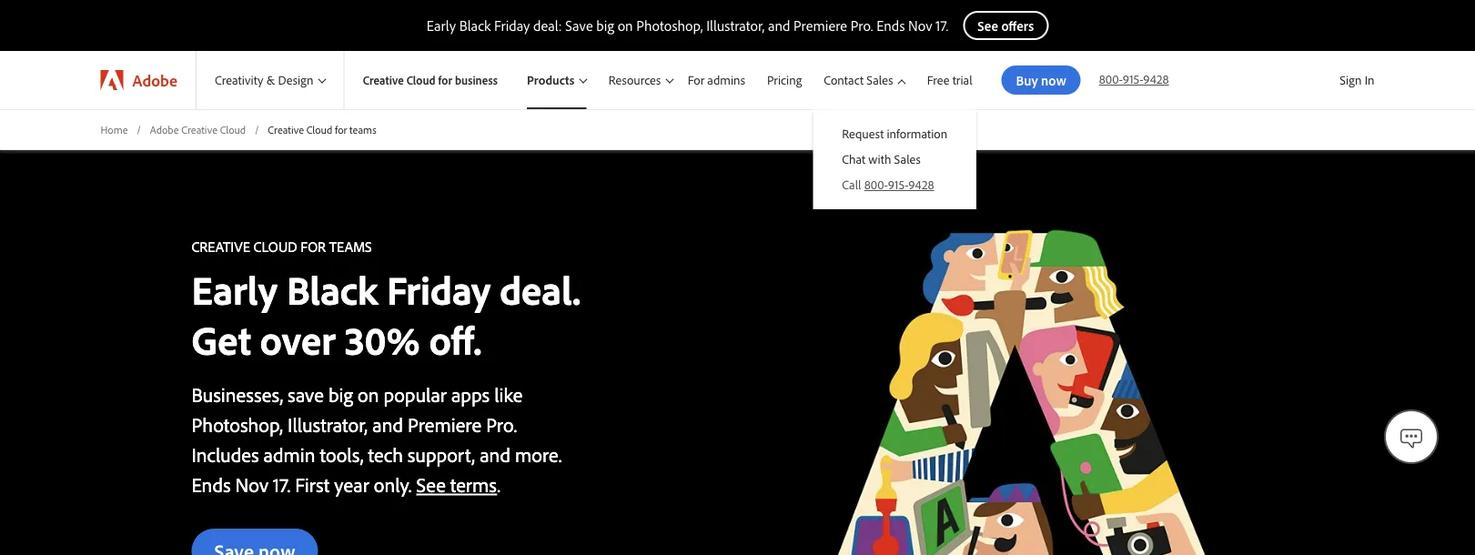 Task type: locate. For each thing, give the bounding box(es) containing it.
premiere
[[794, 16, 847, 35], [408, 412, 481, 437]]

photoshop, up for
[[636, 16, 703, 35]]

1 vertical spatial photoshop,
[[192, 412, 283, 437]]

adobe right home
[[150, 122, 179, 136]]

0 horizontal spatial 17.
[[273, 472, 290, 497]]

pricing link
[[756, 51, 813, 109]]

1 horizontal spatial premiere
[[794, 16, 847, 35]]

early black friday deal: save big on photoshop, illustrator, and premiere pro. ends nov 17.
[[426, 16, 948, 35]]

pro. for businesses, save big on popular apps like photoshop, illustrator, and premiere pro. includes admin tools, tech support, and more. ends nov 17. first year only.
[[486, 412, 517, 437]]

0 horizontal spatial for
[[335, 122, 347, 136]]

photoshop, for on
[[192, 412, 283, 437]]

and for admin
[[372, 412, 403, 437]]

1 vertical spatial premiere
[[408, 412, 481, 437]]

photoshop, for deal:
[[636, 16, 703, 35]]

for left teams
[[335, 122, 347, 136]]

call
[[842, 177, 861, 193]]

year
[[334, 472, 369, 497]]

0 horizontal spatial 800-
[[864, 177, 888, 193]]

on right save
[[618, 16, 633, 35]]

get
[[192, 314, 251, 365]]

1 horizontal spatial 17.
[[936, 16, 948, 35]]

creative down design
[[268, 122, 304, 136]]

illustrator, inside businesses, save big on popular apps like photoshop, illustrator, and premiere pro. includes admin tools, tech support, and more. ends nov 17. first year only.
[[288, 412, 368, 437]]

800-915-9428 link
[[1099, 71, 1169, 87], [864, 177, 934, 193]]

request
[[842, 126, 884, 142]]

915-
[[1123, 71, 1143, 87], [888, 177, 908, 193]]

0 horizontal spatial early
[[192, 264, 277, 315]]

1 horizontal spatial black
[[459, 16, 491, 35]]

friday
[[494, 16, 530, 35], [387, 264, 491, 315]]

0 vertical spatial big
[[596, 16, 614, 35]]

cloud left teams
[[306, 122, 332, 136]]

pro. up contact sales on the top
[[851, 16, 873, 35]]

0 vertical spatial early
[[426, 16, 456, 35]]

creativity & design button
[[196, 51, 344, 109]]

cloud down creativity
[[220, 122, 246, 136]]

illustrator, up admins
[[706, 16, 765, 35]]

cloud
[[406, 72, 435, 87], [220, 122, 246, 136], [306, 122, 332, 136]]

1 vertical spatial 915-
[[888, 177, 908, 193]]

1 vertical spatial early
[[192, 264, 277, 315]]

free trial link
[[916, 51, 983, 109]]

creativity
[[215, 72, 263, 88]]

premiere up support,
[[408, 412, 481, 437]]

1 vertical spatial and
[[372, 412, 403, 437]]

creative cloud for teams early black friday deal. get over 30% off.
[[192, 237, 590, 365]]

1 horizontal spatial photoshop,
[[636, 16, 703, 35]]

home link
[[101, 122, 128, 137]]

teams
[[329, 237, 372, 256]]

pro. down like on the left bottom
[[486, 412, 517, 437]]

pricing
[[767, 72, 802, 88]]

1 vertical spatial big
[[328, 382, 353, 407]]

0 vertical spatial 17.
[[936, 16, 948, 35]]

1 vertical spatial pro.
[[486, 412, 517, 437]]

photoshop, inside businesses, save big on popular apps like photoshop, illustrator, and premiere pro. includes admin tools, tech support, and more. ends nov 17. first year only.
[[192, 412, 283, 437]]

black down teams
[[287, 264, 378, 315]]

information
[[887, 126, 947, 142]]

on
[[618, 16, 633, 35], [358, 382, 379, 407]]

1 horizontal spatial cloud
[[306, 122, 332, 136]]

call 800-915-9428
[[842, 177, 934, 193]]

0 horizontal spatial nov
[[235, 472, 268, 497]]

adobe creative cloud
[[150, 122, 246, 136]]

pro.
[[851, 16, 873, 35], [486, 412, 517, 437]]

creative cloud for business
[[363, 72, 498, 87]]

friday inside "creative cloud for teams early black friday deal. get over 30% off."
[[387, 264, 491, 315]]

illustrator, up tools,
[[288, 412, 368, 437]]

first
[[295, 472, 330, 497]]

sales right contact
[[867, 72, 893, 88]]

teams
[[350, 122, 376, 136]]

800-
[[1099, 71, 1123, 87], [864, 177, 888, 193]]

chat with sales
[[842, 151, 921, 167]]

2 vertical spatial and
[[480, 442, 510, 467]]

0 horizontal spatial friday
[[387, 264, 491, 315]]

premiere for 17.
[[794, 16, 847, 35]]

17. up free
[[936, 16, 948, 35]]

1 horizontal spatial on
[[618, 16, 633, 35]]

deal.
[[500, 264, 581, 315]]

nov
[[908, 16, 932, 35], [235, 472, 268, 497]]

1 vertical spatial sales
[[894, 151, 921, 167]]

0 horizontal spatial black
[[287, 264, 378, 315]]

0 vertical spatial illustrator,
[[706, 16, 765, 35]]

adobe for adobe
[[132, 70, 177, 90]]

adobe
[[132, 70, 177, 90], [150, 122, 179, 136]]

17.
[[936, 16, 948, 35], [273, 472, 290, 497]]

0 vertical spatial and
[[768, 16, 790, 35]]

0 horizontal spatial premiere
[[408, 412, 481, 437]]

for
[[301, 237, 326, 256]]

over
[[260, 314, 335, 365]]

early down creative
[[192, 264, 277, 315]]

1 horizontal spatial 800-
[[1099, 71, 1123, 87]]

1 vertical spatial on
[[358, 382, 379, 407]]

sign in button
[[1336, 65, 1378, 96]]

0 vertical spatial premiere
[[794, 16, 847, 35]]

1 vertical spatial illustrator,
[[288, 412, 368, 437]]

and
[[768, 16, 790, 35], [372, 412, 403, 437], [480, 442, 510, 467]]

see terms .
[[416, 472, 500, 497]]

1 horizontal spatial friday
[[494, 16, 530, 35]]

1 horizontal spatial 800-915-9428 link
[[1099, 71, 1169, 87]]

sales
[[867, 72, 893, 88], [894, 151, 921, 167]]

1 vertical spatial 800-915-9428 link
[[864, 177, 934, 193]]

1 horizontal spatial ends
[[876, 16, 905, 35]]

on inside businesses, save big on popular apps like photoshop, illustrator, and premiere pro. includes admin tools, tech support, and more. ends nov 17. first year only.
[[358, 382, 379, 407]]

illustrator,
[[706, 16, 765, 35], [288, 412, 368, 437]]

0 vertical spatial on
[[618, 16, 633, 35]]

1 vertical spatial for
[[335, 122, 347, 136]]

800-915-9428
[[1099, 71, 1169, 87]]

1 vertical spatial 17.
[[273, 472, 290, 497]]

1 vertical spatial adobe
[[150, 122, 179, 136]]

early inside "creative cloud for teams early black friday deal. get over 30% off."
[[192, 264, 277, 315]]

creative for creative cloud for teams
[[268, 122, 304, 136]]

1 horizontal spatial illustrator,
[[706, 16, 765, 35]]

2 horizontal spatial creative
[[363, 72, 404, 87]]

adobe up the adobe creative cloud
[[132, 70, 177, 90]]

adobe for adobe creative cloud
[[150, 122, 179, 136]]

nov down 'includes'
[[235, 472, 268, 497]]

on left popular
[[358, 382, 379, 407]]

black
[[459, 16, 491, 35], [287, 264, 378, 315]]

early up creative cloud for business on the left top of page
[[426, 16, 456, 35]]

0 vertical spatial sales
[[867, 72, 893, 88]]

illustrator, for popular
[[288, 412, 368, 437]]

and up .
[[480, 442, 510, 467]]

0 vertical spatial nov
[[908, 16, 932, 35]]

early
[[426, 16, 456, 35], [192, 264, 277, 315]]

creative up teams
[[363, 72, 404, 87]]

photoshop, down businesses,
[[192, 412, 283, 437]]

2 horizontal spatial and
[[768, 16, 790, 35]]

for left business
[[438, 72, 452, 87]]

contact
[[824, 72, 864, 88]]

1 vertical spatial ends
[[192, 472, 231, 497]]

save
[[288, 382, 324, 407]]

0 vertical spatial photoshop,
[[636, 16, 703, 35]]

1 horizontal spatial big
[[596, 16, 614, 35]]

trial
[[952, 72, 972, 88]]

premiere for tools,
[[408, 412, 481, 437]]

0 vertical spatial 915-
[[1123, 71, 1143, 87]]

9428
[[1143, 71, 1169, 87], [908, 177, 934, 193]]

1 horizontal spatial sales
[[894, 151, 921, 167]]

1 vertical spatial nov
[[235, 472, 268, 497]]

1 horizontal spatial pro.
[[851, 16, 873, 35]]

1 vertical spatial black
[[287, 264, 378, 315]]

2 horizontal spatial cloud
[[406, 72, 435, 87]]

ends
[[876, 16, 905, 35], [192, 472, 231, 497]]

1 horizontal spatial creative
[[268, 122, 304, 136]]

creative
[[192, 237, 250, 256]]

and up the pricing
[[768, 16, 790, 35]]

big
[[596, 16, 614, 35], [328, 382, 353, 407]]

design
[[278, 72, 313, 88]]

0 horizontal spatial photoshop,
[[192, 412, 283, 437]]

photoshop,
[[636, 16, 703, 35], [192, 412, 283, 437]]

popular
[[384, 382, 447, 407]]

0 vertical spatial adobe
[[132, 70, 177, 90]]

for for business
[[438, 72, 452, 87]]

admin
[[264, 442, 315, 467]]

0 horizontal spatial big
[[328, 382, 353, 407]]

and up tech
[[372, 412, 403, 437]]

creative down creativity
[[181, 122, 217, 136]]

black up business
[[459, 16, 491, 35]]

0 vertical spatial pro.
[[851, 16, 873, 35]]

0 vertical spatial ends
[[876, 16, 905, 35]]

cloud
[[254, 237, 297, 256]]

1 horizontal spatial for
[[438, 72, 452, 87]]

0 horizontal spatial sales
[[867, 72, 893, 88]]

1 horizontal spatial 9428
[[1143, 71, 1169, 87]]

resources
[[608, 72, 661, 88]]

1 horizontal spatial and
[[480, 442, 510, 467]]

pro. inside businesses, save big on popular apps like photoshop, illustrator, and premiere pro. includes admin tools, tech support, and more. ends nov 17. first year only.
[[486, 412, 517, 437]]

0 horizontal spatial illustrator,
[[288, 412, 368, 437]]

0 horizontal spatial ends
[[192, 472, 231, 497]]

for
[[438, 72, 452, 87], [335, 122, 347, 136]]

cloud for creative cloud for business
[[406, 72, 435, 87]]

0 horizontal spatial 9428
[[908, 177, 934, 193]]

nov up free
[[908, 16, 932, 35]]

0 horizontal spatial on
[[358, 382, 379, 407]]

premiere up contact
[[794, 16, 847, 35]]

0 horizontal spatial and
[[372, 412, 403, 437]]

0 vertical spatial for
[[438, 72, 452, 87]]

0 horizontal spatial pro.
[[486, 412, 517, 437]]

17. left first
[[273, 472, 290, 497]]

deal:
[[533, 16, 562, 35]]

big inside businesses, save big on popular apps like photoshop, illustrator, and premiere pro. includes admin tools, tech support, and more. ends nov 17. first year only.
[[328, 382, 353, 407]]

cloud left business
[[406, 72, 435, 87]]

sales down information
[[894, 151, 921, 167]]

0 vertical spatial black
[[459, 16, 491, 35]]

premiere inside businesses, save big on popular apps like photoshop, illustrator, and premiere pro. includes admin tools, tech support, and more. ends nov 17. first year only.
[[408, 412, 481, 437]]

ends up contact sales popup button
[[876, 16, 905, 35]]

creative
[[363, 72, 404, 87], [181, 122, 217, 136], [268, 122, 304, 136]]

tools,
[[320, 442, 364, 467]]

1 vertical spatial friday
[[387, 264, 491, 315]]

ends down 'includes'
[[192, 472, 231, 497]]

0 horizontal spatial 800-915-9428 link
[[864, 177, 934, 193]]

illustrator, for save
[[706, 16, 765, 35]]



Task type: vqa. For each thing, say whether or not it's contained in the screenshot.
Already a Creative Cloud member? at the right of page
no



Task type: describe. For each thing, give the bounding box(es) containing it.
1 vertical spatial 800-
[[864, 177, 888, 193]]

only.
[[374, 472, 412, 497]]

sales inside popup button
[[867, 72, 893, 88]]

sign
[[1340, 72, 1362, 88]]

cloud for creative cloud for teams
[[306, 122, 332, 136]]

with
[[868, 151, 891, 167]]

resources button
[[590, 51, 677, 109]]

businesses,
[[192, 382, 283, 407]]

for for teams
[[335, 122, 347, 136]]

&
[[266, 72, 275, 88]]

business
[[455, 72, 498, 87]]

support,
[[408, 442, 475, 467]]

0 horizontal spatial cloud
[[220, 122, 246, 136]]

for admins
[[688, 72, 745, 88]]

for
[[688, 72, 704, 88]]

free trial
[[927, 72, 972, 88]]

1 horizontal spatial 915-
[[1123, 71, 1143, 87]]

chat with sales link
[[813, 146, 977, 171]]

apps
[[451, 382, 490, 407]]

17. inside businesses, save big on popular apps like photoshop, illustrator, and premiere pro. includes admin tools, tech support, and more. ends nov 17. first year only.
[[273, 472, 290, 497]]

pro. for early black friday deal: save big on photoshop, illustrator, and premiere pro. ends nov 17.
[[851, 16, 873, 35]]

includes
[[192, 442, 259, 467]]

1 horizontal spatial nov
[[908, 16, 932, 35]]

tech
[[368, 442, 403, 467]]

1 vertical spatial 9428
[[908, 177, 934, 193]]

for admins link
[[677, 51, 756, 109]]

1 horizontal spatial early
[[426, 16, 456, 35]]

and for nov
[[768, 16, 790, 35]]

adobe creative cloud link
[[150, 122, 246, 137]]

like
[[494, 382, 523, 407]]

30%
[[344, 314, 420, 365]]

home
[[101, 122, 128, 136]]

products
[[527, 72, 575, 88]]

terms
[[450, 472, 497, 497]]

chat
[[842, 151, 865, 167]]

contact sales button
[[813, 51, 916, 109]]

creative for creative cloud for business
[[363, 72, 404, 87]]

in
[[1365, 72, 1375, 88]]

ends inside businesses, save big on popular apps like photoshop, illustrator, and premiere pro. includes admin tools, tech support, and more. ends nov 17. first year only.
[[192, 472, 231, 497]]

creativity & design
[[215, 72, 313, 88]]

adobe link
[[82, 51, 196, 109]]

0 vertical spatial 800-915-9428 link
[[1099, 71, 1169, 87]]

0 horizontal spatial 915-
[[888, 177, 908, 193]]

save
[[565, 16, 593, 35]]

sales inside 'link'
[[894, 151, 921, 167]]

request information link
[[813, 121, 977, 146]]

see
[[416, 472, 446, 497]]

admins
[[707, 72, 745, 88]]

contact sales
[[824, 72, 893, 88]]

0 horizontal spatial creative
[[181, 122, 217, 136]]

black inside "creative cloud for teams early black friday deal. get over 30% off."
[[287, 264, 378, 315]]

0 vertical spatial 9428
[[1143, 71, 1169, 87]]

0 vertical spatial 800-
[[1099, 71, 1123, 87]]

off.
[[429, 314, 482, 365]]

0 vertical spatial friday
[[494, 16, 530, 35]]

more.
[[515, 442, 562, 467]]

sign in
[[1340, 72, 1375, 88]]

creative cloud for teams
[[268, 122, 376, 136]]

businesses, save big on popular apps like photoshop, illustrator, and premiere pro. includes admin tools, tech support, and more. ends nov 17. first year only.
[[192, 382, 562, 497]]

.
[[497, 472, 500, 497]]

free
[[927, 72, 950, 88]]

see terms link
[[416, 472, 497, 497]]

request information
[[842, 126, 947, 142]]

creative cloud for business link
[[345, 51, 509, 109]]

products button
[[509, 51, 590, 109]]

nov inside businesses, save big on popular apps like photoshop, illustrator, and premiere pro. includes admin tools, tech support, and more. ends nov 17. first year only.
[[235, 472, 268, 497]]



